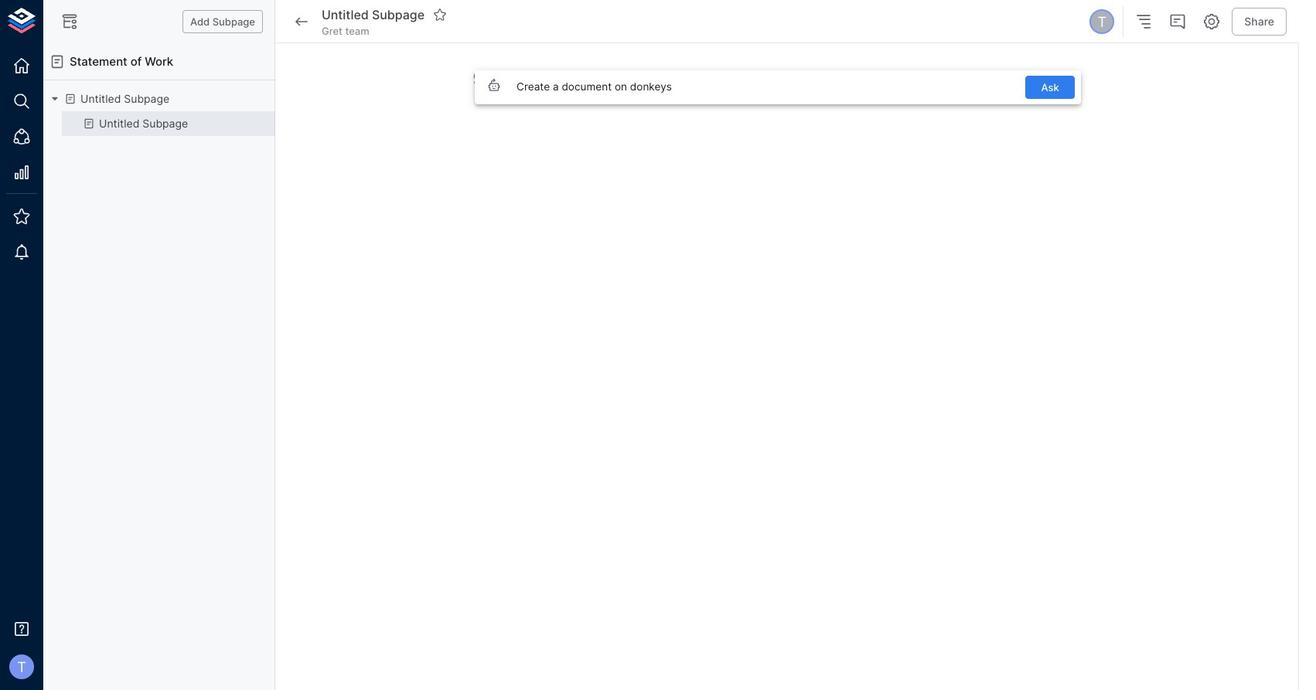 Task type: vqa. For each thing, say whether or not it's contained in the screenshot.
Comments image at the top right of page
yes



Task type: describe. For each thing, give the bounding box(es) containing it.
1 horizontal spatial t
[[1098, 13, 1107, 30]]

2 vertical spatial untitled
[[99, 117, 140, 130]]

gret team link
[[322, 24, 369, 38]]

0 horizontal spatial t
[[17, 659, 26, 676]]

settings image
[[1203, 12, 1221, 31]]

0 vertical spatial untitled subpage
[[322, 7, 425, 22]]

gret team
[[322, 25, 369, 37]]

share button
[[1232, 8, 1287, 36]]

share
[[1244, 14, 1274, 28]]

subpage left favorite icon
[[372, 7, 425, 22]]

2 vertical spatial untitled subpage
[[99, 117, 188, 130]]

add subpage
[[190, 15, 255, 28]]

0 vertical spatial untitled subpage link
[[80, 91, 170, 107]]

of
[[130, 54, 142, 69]]

statement of work
[[70, 54, 173, 69]]

0 horizontal spatial t button
[[5, 650, 39, 684]]

1 vertical spatial untitled subpage link
[[99, 116, 188, 131]]

statement of work link
[[43, 43, 275, 80]]

Ask AI Genius to write anything... text field
[[517, 80, 1016, 95]]

0 vertical spatial untitled
[[322, 7, 369, 22]]

add subpage button
[[182, 10, 263, 34]]

subpage down 'of'
[[124, 92, 170, 105]]



Task type: locate. For each thing, give the bounding box(es) containing it.
0 vertical spatial t
[[1098, 13, 1107, 30]]

untitled up 'gret team' at the left top of the page
[[322, 7, 369, 22]]

gret
[[322, 25, 343, 37]]

untitled subpage down statement of work
[[80, 92, 170, 105]]

favorite image
[[433, 8, 447, 22]]

ask button
[[1025, 75, 1075, 99]]

untitled down the statement
[[80, 92, 121, 105]]

work
[[145, 54, 173, 69]]

1 vertical spatial t
[[17, 659, 26, 676]]

1 horizontal spatial t button
[[1087, 7, 1117, 36]]

untitled subpage link
[[80, 91, 170, 107], [99, 116, 188, 131]]

untitled subpage link down 'of'
[[99, 116, 188, 131]]

comments image
[[1169, 12, 1187, 31]]

untitled subpage up team
[[322, 7, 425, 22]]

go back image
[[292, 12, 311, 31]]

team
[[345, 25, 369, 37]]

untitled subpage
[[322, 7, 425, 22], [80, 92, 170, 105], [99, 117, 188, 130]]

hide wiki image
[[60, 12, 79, 31]]

untitled down statement of work
[[99, 117, 140, 130]]

1 vertical spatial untitled subpage
[[80, 92, 170, 105]]

1 vertical spatial t button
[[5, 650, 39, 684]]

table of contents image
[[1135, 12, 1153, 31]]

subpage
[[372, 7, 425, 22], [212, 15, 255, 28], [124, 92, 170, 105], [143, 117, 188, 130]]

untitled subpage down 'of'
[[99, 117, 188, 130]]

statement
[[70, 54, 127, 69]]

subpage right add
[[212, 15, 255, 28]]

1 vertical spatial untitled
[[80, 92, 121, 105]]

untitled subpage link down statement of work
[[80, 91, 170, 107]]

ask
[[1041, 81, 1059, 93]]

0 vertical spatial t button
[[1087, 7, 1117, 36]]

subpage down the statement of work "link"
[[143, 117, 188, 130]]

untitled
[[322, 7, 369, 22], [80, 92, 121, 105], [99, 117, 140, 130]]

subpage inside button
[[212, 15, 255, 28]]

t
[[1098, 13, 1107, 30], [17, 659, 26, 676]]

t button
[[1087, 7, 1117, 36], [5, 650, 39, 684]]

add
[[190, 15, 210, 28]]



